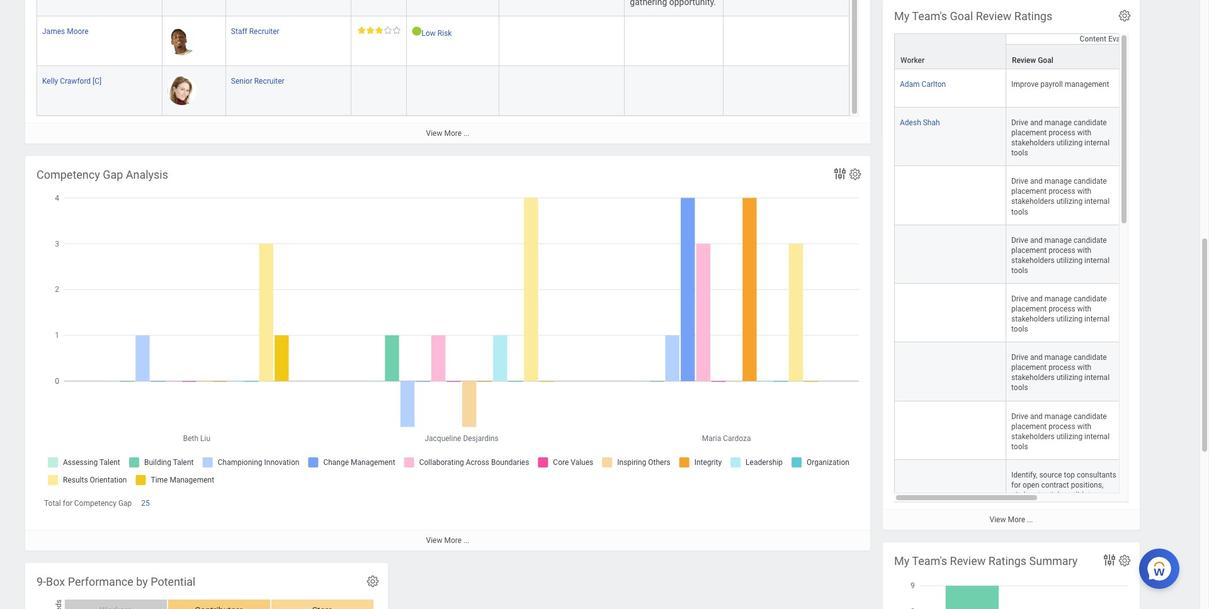 Task type: vqa. For each thing, say whether or not it's contained in the screenshot.
This worker has low retention risk. image at the top of page
yes



Task type: describe. For each thing, give the bounding box(es) containing it.
1 stakeholders from the top
[[1012, 139, 1055, 148]]

drive for 4th drive and manage candidate placement process with stakeholders utilizing internal tools row from the top of the my team's goal review ratings element's drive and manage candidate placement process with stakeholders utilizing internal tools "element"
[[1012, 354, 1029, 362]]

internal for drive and manage candidate placement process with stakeholders utilizing internal tools "element" corresponding to 5th drive and manage candidate placement process with stakeholders utilizing internal tools row
[[1085, 433, 1110, 442]]

1 drive and manage candidate placement process with stakeholders utilizing internal tools row from the top
[[895, 167, 1210, 225]]

manage for 4th drive and manage candidate placement process with stakeholders utilizing internal tools row from the bottom
[[1045, 236, 1072, 245]]

drive and manage candidate placement process with stakeholders utilizing internal tools element inside row
[[1012, 116, 1110, 158]]

configure 9-box performance by potential image
[[366, 575, 380, 589]]

content evaluation - goals button
[[1007, 34, 1210, 44]]

... for competency gap analysis
[[464, 537, 470, 546]]

candidates
[[1062, 491, 1099, 500]]

james
[[42, 27, 65, 36]]

candidate for 4th drive and manage candidate placement process with stakeholders utilizing internal tools row from the bottom
[[1074, 236, 1108, 245]]

my team's performance element
[[25, 0, 871, 144]]

management
[[1065, 80, 1110, 89]]

drive for 3rd drive and manage candidate placement process with stakeholders utilizing internal tools "element" from the bottom
[[1012, 295, 1029, 304]]

4 drive and manage candidate placement process with stakeholders utilizing internal tools row from the top
[[895, 343, 1210, 402]]

5 drive and manage candidate placement process with stakeholders utilizing internal tools from the top
[[1012, 354, 1110, 393]]

identify, source top consultants for open contract positions, pitch potential candidates on open jobs, negotiate hourly rates element
[[1012, 469, 1117, 521]]

my team's goal review ratings element
[[883, 0, 1210, 610]]

and for 4th drive and manage candidate placement process with stakeholders utilizing internal tools row from the bottom
[[1031, 236, 1043, 245]]

rates
[[1012, 512, 1029, 521]]

manage inside row
[[1045, 118, 1072, 127]]

identify, source top consultants for open contract positions, pitch potential candidates on open jobs, negotiate hourly rates
[[1012, 471, 1117, 521]]

row containing james moore
[[37, 16, 850, 66]]

james moore link
[[42, 25, 89, 36]]

candidate for fifth drive and manage candidate placement process with stakeholders utilizing internal tools row from the bottom
[[1074, 177, 1108, 186]]

adesh shah link
[[900, 116, 940, 127]]

box
[[46, 576, 65, 589]]

view for competency gap analysis
[[426, 537, 443, 546]]

more inside my team's performance element
[[444, 129, 462, 138]]

drive and manage candidate placement process with stakeholders utilizing internal tools element for 4th drive and manage candidate placement process with stakeholders utilizing internal tools row from the bottom
[[1012, 234, 1110, 275]]

2 vertical spatial review
[[951, 555, 986, 568]]

more for my team's goal review ratings
[[1008, 516, 1026, 525]]

negotiate
[[1048, 502, 1080, 510]]

and inside row
[[1031, 118, 1043, 127]]

adam carlton link
[[900, 77, 947, 89]]

configure my team's review ratings summary image
[[1118, 554, 1132, 568]]

configure and view chart data image for competency gap analysis
[[833, 166, 848, 181]]

analysis
[[126, 168, 168, 181]]

5 utilizing from the top
[[1057, 374, 1083, 383]]

source
[[1040, 471, 1063, 480]]

summary
[[1030, 555, 1078, 568]]

potential
[[151, 576, 196, 589]]

my team's review ratings summary
[[895, 555, 1078, 568]]

3 stakeholders from the top
[[1012, 256, 1055, 265]]

4 drive and manage candidate placement process with stakeholders utilizing internal tools element from the top
[[1012, 292, 1110, 334]]

adam carlton
[[900, 80, 947, 89]]

[c]
[[93, 77, 102, 86]]

positions,
[[1072, 481, 1104, 490]]

senior recruiter link
[[231, 74, 285, 86]]

and for 4th drive and manage candidate placement process with stakeholders utilizing internal tools row from the top of the my team's goal review ratings element
[[1031, 354, 1043, 362]]

goal inside popup button
[[1039, 56, 1054, 65]]

my team's goal review ratings
[[895, 9, 1053, 22]]

tools for fifth drive and manage candidate placement process with stakeholders utilizing internal tools row from the bottom's drive and manage candidate placement process with stakeholders utilizing internal tools "element"
[[1012, 208, 1029, 216]]

0 vertical spatial ratings
[[1015, 9, 1053, 22]]

team's for goal
[[913, 9, 948, 22]]

view more ... for my team's goal review ratings
[[990, 516, 1034, 525]]

internal for drive and manage candidate placement process with stakeholders utilizing internal tools "element" within row
[[1085, 139, 1110, 148]]

9-box performance by potential
[[37, 576, 196, 589]]

3 placement from the top
[[1012, 246, 1047, 255]]

4 manage from the top
[[1045, 295, 1072, 304]]

this worker has low retention risk. image
[[412, 27, 422, 36]]

row containing kelly crawford [c]
[[37, 66, 850, 116]]

3 drive and manage candidate placement process with stakeholders utilizing internal tools row from the top
[[895, 284, 1210, 343]]

4 process from the top
[[1049, 305, 1076, 314]]

review goal
[[1013, 56, 1054, 65]]

drive for drive and manage candidate placement process with stakeholders utilizing internal tools "element" related to 4th drive and manage candidate placement process with stakeholders utilizing internal tools row from the bottom
[[1012, 236, 1029, 245]]

5 placement from the top
[[1012, 364, 1047, 373]]

review goal row
[[895, 44, 1210, 69]]

2 stakeholders from the top
[[1012, 197, 1055, 206]]

performance
[[68, 576, 133, 589]]

view for my team's goal review ratings
[[990, 516, 1007, 525]]

internal for drive and manage candidate placement process with stakeholders utilizing internal tools "element" related to 4th drive and manage candidate placement process with stakeholders utilizing internal tools row from the bottom
[[1085, 256, 1110, 265]]

team's for review
[[913, 555, 948, 568]]

total for competency gap
[[44, 500, 132, 508]]

manage for fifth drive and manage candidate placement process with stakeholders utilizing internal tools row from the bottom
[[1045, 177, 1072, 186]]

drive for drive and manage candidate placement process with stakeholders utilizing internal tools "element" corresponding to 5th drive and manage candidate placement process with stakeholders utilizing internal tools row
[[1012, 412, 1029, 421]]

kelly
[[42, 77, 58, 86]]

1 vertical spatial competency
[[74, 500, 117, 508]]

5 process from the top
[[1049, 364, 1076, 373]]

manage for 4th drive and manage candidate placement process with stakeholders utilizing internal tools row from the top of the my team's goal review ratings element
[[1045, 354, 1072, 362]]

content evaluation - goals
[[1080, 35, 1170, 43]]

1 drive and manage candidate placement process with stakeholders utilizing internal tools from the top
[[1012, 118, 1110, 158]]

consultants
[[1077, 471, 1117, 480]]

my team's review ratings summary element
[[883, 543, 1140, 610]]

-
[[1146, 35, 1148, 43]]

review goal button
[[1007, 45, 1125, 69]]

5 drive and manage candidate placement process with stakeholders utilizing internal tools row from the top
[[895, 402, 1210, 461]]

2 drive and manage candidate placement process with stakeholders utilizing internal tools from the top
[[1012, 177, 1110, 216]]

content
[[1080, 35, 1107, 43]]

0 vertical spatial competency
[[37, 168, 100, 181]]

low risk link
[[422, 26, 452, 38]]

and for 5th drive and manage candidate placement process with stakeholders utilizing internal tools row
[[1031, 412, 1043, 421]]

goals
[[1150, 35, 1170, 43]]

6 placement from the top
[[1012, 423, 1047, 431]]

1 with from the top
[[1078, 129, 1092, 137]]

potential
[[1030, 491, 1060, 500]]

adam
[[900, 80, 920, 89]]

drive for fifth drive and manage candidate placement process with stakeholders utilizing internal tools row from the bottom's drive and manage candidate placement process with stakeholders utilizing internal tools "element"
[[1012, 177, 1029, 186]]

jobs,
[[1031, 502, 1046, 510]]

view more ... link for competency gap analysis
[[25, 531, 871, 551]]

improve payroll management
[[1012, 80, 1110, 89]]

hourly
[[1082, 502, 1102, 510]]

low risk
[[422, 29, 452, 38]]

configure and view chart data image for my team's review ratings summary
[[1103, 553, 1118, 568]]

2 placement from the top
[[1012, 187, 1047, 196]]

competency gap analysis
[[37, 168, 168, 181]]



Task type: locate. For each thing, give the bounding box(es) containing it.
6 internal from the top
[[1085, 433, 1110, 442]]

6 candidate from the top
[[1074, 412, 1108, 421]]

meets expectations - performance in line with a solid team contributor. image
[[358, 27, 400, 34]]

0 vertical spatial more
[[444, 129, 462, 138]]

worker column header
[[895, 33, 1007, 70]]

... inside competency gap analysis element
[[464, 537, 470, 546]]

this worker has low retention risk. element
[[412, 26, 494, 39]]

2 vertical spatial more
[[444, 537, 462, 546]]

1 vertical spatial review
[[1013, 56, 1037, 65]]

improve
[[1012, 80, 1039, 89]]

james moore
[[42, 27, 89, 36]]

drive and manage candidate placement process with stakeholders utilizing internal tools
[[1012, 118, 1110, 158], [1012, 177, 1110, 216], [1012, 236, 1110, 275], [1012, 295, 1110, 334], [1012, 354, 1110, 393], [1012, 412, 1110, 452]]

4 placement from the top
[[1012, 305, 1047, 314]]

low
[[422, 29, 436, 38]]

ratings left summary
[[989, 555, 1027, 568]]

view more ... link for my team's goal review ratings
[[883, 510, 1140, 530]]

1 utilizing from the top
[[1057, 139, 1083, 148]]

open down pitch
[[1012, 502, 1029, 510]]

senior recruiter
[[231, 77, 285, 86]]

2 internal from the top
[[1085, 197, 1110, 206]]

0 vertical spatial gap
[[103, 168, 123, 181]]

improve payroll management element
[[1012, 77, 1110, 89]]

... inside my team's performance element
[[464, 129, 470, 138]]

4 utilizing from the top
[[1057, 315, 1083, 324]]

view more ... link
[[25, 123, 871, 144], [883, 510, 1140, 530], [25, 531, 871, 551]]

pitch
[[1012, 491, 1029, 500]]

3 candidate from the top
[[1074, 236, 1108, 245]]

0 horizontal spatial configure and view chart data image
[[833, 166, 848, 181]]

identify,
[[1012, 471, 1038, 480]]

1 team's from the top
[[913, 9, 948, 22]]

3 utilizing from the top
[[1057, 256, 1083, 265]]

... inside my team's goal review ratings element
[[1028, 516, 1034, 525]]

contract
[[1042, 481, 1070, 490]]

1 candidate from the top
[[1074, 118, 1108, 127]]

1 vertical spatial view
[[990, 516, 1007, 525]]

5 candidate from the top
[[1074, 354, 1108, 362]]

my for my team's review ratings summary
[[895, 555, 910, 568]]

1 internal from the top
[[1085, 139, 1110, 148]]

2 with from the top
[[1078, 187, 1092, 196]]

3 tools from the top
[[1012, 266, 1029, 275]]

goal
[[951, 9, 974, 22], [1039, 56, 1054, 65]]

internal for 4th drive and manage candidate placement process with stakeholders utilizing internal tools row from the top of the my team's goal review ratings element's drive and manage candidate placement process with stakeholders utilizing internal tools "element"
[[1085, 374, 1110, 383]]

manage for 5th drive and manage candidate placement process with stakeholders utilizing internal tools row
[[1045, 412, 1072, 421]]

configure and view chart data image left configure competency gap analysis image
[[833, 166, 848, 181]]

candidate inside row
[[1074, 118, 1108, 127]]

1 vertical spatial open
[[1012, 502, 1029, 510]]

configure my team's goal review ratings image
[[1118, 9, 1132, 22]]

2 drive from the top
[[1012, 177, 1029, 186]]

1 vertical spatial recruiter
[[254, 77, 285, 86]]

1 manage from the top
[[1045, 118, 1072, 127]]

more for competency gap analysis
[[444, 537, 462, 546]]

for inside competency gap analysis element
[[63, 500, 72, 508]]

3 with from the top
[[1078, 246, 1092, 255]]

kelly crawford [c] link
[[42, 74, 102, 86]]

0 vertical spatial open
[[1023, 481, 1040, 490]]

adesh shah
[[900, 118, 940, 127]]

shah
[[924, 118, 940, 127]]

1 horizontal spatial for
[[1012, 481, 1021, 490]]

gap
[[103, 168, 123, 181], [118, 500, 132, 508]]

2 vertical spatial view
[[426, 537, 443, 546]]

gap left 25
[[118, 500, 132, 508]]

review inside popup button
[[1013, 56, 1037, 65]]

2 manage from the top
[[1045, 177, 1072, 186]]

4 candidate from the top
[[1074, 295, 1108, 304]]

view inside competency gap analysis element
[[426, 537, 443, 546]]

configure and view chart data image inside competency gap analysis element
[[833, 166, 848, 181]]

internal
[[1085, 139, 1110, 148], [1085, 197, 1110, 206], [1085, 256, 1110, 265], [1085, 315, 1110, 324], [1085, 374, 1110, 383], [1085, 433, 1110, 442]]

2 drive and manage candidate placement process with stakeholders utilizing internal tools element from the top
[[1012, 175, 1110, 216]]

row containing content evaluation - goals
[[895, 33, 1210, 70]]

tools for drive and manage candidate placement process with stakeholders utilizing internal tools "element" related to 4th drive and manage candidate placement process with stakeholders utilizing internal tools row from the bottom
[[1012, 266, 1029, 275]]

1 vertical spatial for
[[63, 500, 72, 508]]

6 process from the top
[[1049, 423, 1076, 431]]

9-
[[37, 576, 46, 589]]

1 my from the top
[[895, 9, 910, 22]]

1 process from the top
[[1049, 129, 1076, 137]]

0 vertical spatial ...
[[464, 129, 470, 138]]

staff recruiter link
[[231, 25, 280, 36]]

for
[[1012, 481, 1021, 490], [63, 500, 72, 508]]

open down identify,
[[1023, 481, 1040, 490]]

for inside identify, source top consultants for open contract positions, pitch potential candidates on open jobs, negotiate hourly rates
[[1012, 481, 1021, 490]]

4 drive and manage candidate placement process with stakeholders utilizing internal tools from the top
[[1012, 295, 1110, 334]]

9-box performance by potential element
[[25, 564, 388, 610]]

0 vertical spatial configure and view chart data image
[[833, 166, 848, 181]]

row containing adesh shah
[[895, 108, 1210, 167]]

1 vertical spatial team's
[[913, 555, 948, 568]]

manage
[[1045, 118, 1072, 127], [1045, 177, 1072, 186], [1045, 236, 1072, 245], [1045, 295, 1072, 304], [1045, 354, 1072, 362], [1045, 412, 1072, 421]]

0 vertical spatial my
[[895, 9, 910, 22]]

view more ... inside my team's goal review ratings element
[[990, 516, 1034, 525]]

configure and view chart data image left "configure my team's review ratings summary" image
[[1103, 553, 1118, 568]]

ratings up review goal
[[1015, 9, 1053, 22]]

1 vertical spatial ratings
[[989, 555, 1027, 568]]

1 vertical spatial configure and view chart data image
[[1103, 553, 1118, 568]]

employee's photo (kelly crawford [c]) image
[[167, 76, 196, 105]]

tools
[[1012, 149, 1029, 158], [1012, 208, 1029, 216], [1012, 266, 1029, 275], [1012, 325, 1029, 334], [1012, 384, 1029, 393], [1012, 443, 1029, 452]]

configure and view chart data image inside my team's review ratings summary element
[[1103, 553, 1118, 568]]

for up pitch
[[1012, 481, 1021, 490]]

utilizing
[[1057, 139, 1083, 148], [1057, 197, 1083, 206], [1057, 256, 1083, 265], [1057, 315, 1083, 324], [1057, 374, 1083, 383], [1057, 433, 1083, 442]]

more inside my team's goal review ratings element
[[1008, 516, 1026, 525]]

5 manage from the top
[[1045, 354, 1072, 362]]

4 drive from the top
[[1012, 295, 1029, 304]]

tools for 3rd drive and manage candidate placement process with stakeholders utilizing internal tools "element" from the bottom
[[1012, 325, 1029, 334]]

and for fifth drive and manage candidate placement process with stakeholders utilizing internal tools row from the bottom
[[1031, 177, 1043, 186]]

my for my team's goal review ratings
[[895, 9, 910, 22]]

process
[[1049, 129, 1076, 137], [1049, 187, 1076, 196], [1049, 246, 1076, 255], [1049, 305, 1076, 314], [1049, 364, 1076, 373], [1049, 423, 1076, 431]]

... for my team's goal review ratings
[[1028, 516, 1034, 525]]

4 internal from the top
[[1085, 315, 1110, 324]]

payroll
[[1041, 80, 1063, 89]]

recruiter right senior at the top of the page
[[254, 77, 285, 86]]

senior
[[231, 77, 253, 86]]

gap left analysis
[[103, 168, 123, 181]]

recruiter
[[249, 27, 280, 36], [254, 77, 285, 86]]

5 drive and manage candidate placement process with stakeholders utilizing internal tools element from the top
[[1012, 351, 1110, 393]]

3 drive and manage candidate placement process with stakeholders utilizing internal tools element from the top
[[1012, 234, 1110, 275]]

6 drive and manage candidate placement process with stakeholders utilizing internal tools from the top
[[1012, 412, 1110, 452]]

competency
[[37, 168, 100, 181], [74, 500, 117, 508]]

0 horizontal spatial goal
[[951, 9, 974, 22]]

tools for drive and manage candidate placement process with stakeholders utilizing internal tools "element" within row
[[1012, 149, 1029, 158]]

1 placement from the top
[[1012, 129, 1047, 137]]

total
[[44, 500, 61, 508]]

view more ... inside competency gap analysis element
[[426, 537, 470, 546]]

drive and manage candidate placement process with stakeholders utilizing internal tools element for 5th drive and manage candidate placement process with stakeholders utilizing internal tools row
[[1012, 410, 1110, 452]]

tools for drive and manage candidate placement process with stakeholders utilizing internal tools "element" corresponding to 5th drive and manage candidate placement process with stakeholders utilizing internal tools row
[[1012, 443, 1029, 452]]

2 team's from the top
[[913, 555, 948, 568]]

1 vertical spatial view more ...
[[990, 516, 1034, 525]]

0 vertical spatial view more ...
[[426, 129, 470, 138]]

3 manage from the top
[[1045, 236, 1072, 245]]

0 vertical spatial goal
[[951, 9, 974, 22]]

3 process from the top
[[1049, 246, 1076, 255]]

0 horizontal spatial for
[[63, 500, 72, 508]]

1 vertical spatial more
[[1008, 516, 1026, 525]]

0 vertical spatial recruiter
[[249, 27, 280, 36]]

1 drive from the top
[[1012, 118, 1029, 127]]

drive and manage candidate placement process with stakeholders utilizing internal tools element for 4th drive and manage candidate placement process with stakeholders utilizing internal tools row from the top of the my team's goal review ratings element
[[1012, 351, 1110, 393]]

moore
[[67, 27, 89, 36]]

with
[[1078, 129, 1092, 137], [1078, 187, 1092, 196], [1078, 246, 1092, 255], [1078, 305, 1092, 314], [1078, 364, 1092, 373], [1078, 423, 1092, 431]]

0 vertical spatial team's
[[913, 9, 948, 22]]

by
[[136, 576, 148, 589]]

configure competency gap analysis image
[[849, 167, 863, 181]]

tools inside row
[[1012, 149, 1029, 158]]

on
[[1101, 491, 1109, 500]]

drive and manage candidate placement process with stakeholders utilizing internal tools element for fifth drive and manage candidate placement process with stakeholders utilizing internal tools row from the bottom
[[1012, 175, 1110, 216]]

goal up payroll
[[1039, 56, 1054, 65]]

2 vertical spatial view more ...
[[426, 537, 470, 546]]

row containing adam carlton
[[895, 69, 1210, 108]]

drive and manage candidate placement process with stakeholders utilizing internal tools row
[[895, 167, 1210, 225], [895, 225, 1210, 284], [895, 284, 1210, 343], [895, 343, 1210, 402], [895, 402, 1210, 461]]

recruiter for staff recruiter
[[249, 27, 280, 36]]

more inside competency gap analysis element
[[444, 537, 462, 546]]

6 with from the top
[[1078, 423, 1092, 431]]

row
[[37, 0, 850, 16], [37, 16, 850, 66], [895, 33, 1210, 70], [37, 66, 850, 116], [895, 69, 1210, 108], [895, 108, 1210, 167]]

5 tools from the top
[[1012, 384, 1029, 393]]

5 and from the top
[[1031, 354, 1043, 362]]

internal for fifth drive and manage candidate placement process with stakeholders utilizing internal tools row from the bottom's drive and manage candidate placement process with stakeholders utilizing internal tools "element"
[[1085, 197, 1110, 206]]

recruiter for senior recruiter
[[254, 77, 285, 86]]

3 and from the top
[[1031, 236, 1043, 245]]

1 vertical spatial goal
[[1039, 56, 1054, 65]]

5 stakeholders from the top
[[1012, 374, 1055, 383]]

6 and from the top
[[1031, 412, 1043, 421]]

6 drive from the top
[[1012, 412, 1029, 421]]

for right total
[[63, 500, 72, 508]]

6 tools from the top
[[1012, 443, 1029, 452]]

3 internal from the top
[[1085, 256, 1110, 265]]

3 drive from the top
[[1012, 236, 1029, 245]]

0 vertical spatial for
[[1012, 481, 1021, 490]]

competency gap analysis element
[[25, 156, 871, 551]]

worker button
[[895, 34, 1006, 69]]

2 vertical spatial ...
[[464, 537, 470, 546]]

1 horizontal spatial goal
[[1039, 56, 1054, 65]]

4 with from the top
[[1078, 305, 1092, 314]]

staff recruiter
[[231, 27, 280, 36]]

configure and view chart data image
[[833, 166, 848, 181], [1103, 553, 1118, 568]]

candidate for 4th drive and manage candidate placement process with stakeholders utilizing internal tools row from the top of the my team's goal review ratings element
[[1074, 354, 1108, 362]]

open
[[1023, 481, 1040, 490], [1012, 502, 1029, 510]]

staff
[[231, 27, 247, 36]]

more
[[444, 129, 462, 138], [1008, 516, 1026, 525], [444, 537, 462, 546]]

2 tools from the top
[[1012, 208, 1029, 216]]

tools for 4th drive and manage candidate placement process with stakeholders utilizing internal tools row from the top of the my team's goal review ratings element's drive and manage candidate placement process with stakeholders utilizing internal tools "element"
[[1012, 384, 1029, 393]]

1 and from the top
[[1031, 118, 1043, 127]]

employee's photo (james moore) image
[[167, 27, 196, 56]]

placement
[[1012, 129, 1047, 137], [1012, 187, 1047, 196], [1012, 246, 1047, 255], [1012, 305, 1047, 314], [1012, 364, 1047, 373], [1012, 423, 1047, 431]]

6 stakeholders from the top
[[1012, 433, 1055, 442]]

drive
[[1012, 118, 1029, 127], [1012, 177, 1029, 186], [1012, 236, 1029, 245], [1012, 295, 1029, 304], [1012, 354, 1029, 362], [1012, 412, 1029, 421]]

identify, source top consultants for open contract positions, pitch potential candidates on open jobs, negotiate hourly rates row
[[895, 461, 1210, 529]]

team's
[[913, 9, 948, 22], [913, 555, 948, 568]]

...
[[464, 129, 470, 138], [1028, 516, 1034, 525], [464, 537, 470, 546]]

1 tools from the top
[[1012, 149, 1029, 158]]

0 vertical spatial review
[[976, 9, 1012, 22]]

drive for drive and manage candidate placement process with stakeholders utilizing internal tools "element" within row
[[1012, 118, 1029, 127]]

kelly crawford [c]
[[42, 77, 102, 86]]

view more ... for competency gap analysis
[[426, 537, 470, 546]]

view
[[426, 129, 443, 138], [990, 516, 1007, 525], [426, 537, 443, 546]]

5 drive from the top
[[1012, 354, 1029, 362]]

1 vertical spatial gap
[[118, 500, 132, 508]]

2 process from the top
[[1049, 187, 1076, 196]]

view more ... inside my team's performance element
[[426, 129, 470, 138]]

2 candidate from the top
[[1074, 177, 1108, 186]]

candidate for 5th drive and manage candidate placement process with stakeholders utilizing internal tools row
[[1074, 412, 1108, 421]]

25
[[141, 500, 150, 508]]

crawford
[[60, 77, 91, 86]]

internal for 3rd drive and manage candidate placement process with stakeholders utilizing internal tools "element" from the bottom
[[1085, 315, 1110, 324]]

ratings
[[1015, 9, 1053, 22], [989, 555, 1027, 568]]

drive inside row
[[1012, 118, 1029, 127]]

top
[[1065, 471, 1076, 480]]

6 manage from the top
[[1045, 412, 1072, 421]]

carlton
[[922, 80, 947, 89]]

2 utilizing from the top
[[1057, 197, 1083, 206]]

1 vertical spatial my
[[895, 555, 910, 568]]

candidate
[[1074, 118, 1108, 127], [1074, 177, 1108, 186], [1074, 236, 1108, 245], [1074, 295, 1108, 304], [1074, 354, 1108, 362], [1074, 412, 1108, 421]]

5 internal from the top
[[1085, 374, 1110, 383]]

cell
[[37, 0, 162, 16], [162, 0, 226, 16], [226, 0, 352, 16], [352, 0, 407, 16], [407, 0, 500, 16], [500, 0, 625, 16], [724, 0, 850, 16], [500, 16, 625, 66], [625, 16, 724, 66], [724, 16, 850, 66], [352, 66, 407, 116], [407, 66, 500, 116], [500, 66, 625, 116], [625, 66, 724, 116], [724, 66, 850, 116], [895, 167, 1007, 225], [895, 225, 1007, 284], [895, 284, 1007, 343], [895, 343, 1007, 402], [895, 402, 1007, 461], [895, 461, 1007, 529]]

evaluation
[[1109, 35, 1144, 43]]

4 stakeholders from the top
[[1012, 315, 1055, 324]]

4 and from the top
[[1031, 295, 1043, 304]]

1 drive and manage candidate placement process with stakeholders utilizing internal tools element from the top
[[1012, 116, 1110, 158]]

2 and from the top
[[1031, 177, 1043, 186]]

1 vertical spatial ...
[[1028, 516, 1034, 525]]

risk
[[438, 29, 452, 38]]

view inside my team's performance element
[[426, 129, 443, 138]]

my
[[895, 9, 910, 22], [895, 555, 910, 568]]

2 my from the top
[[895, 555, 910, 568]]

1 horizontal spatial configure and view chart data image
[[1103, 553, 1118, 568]]

25 button
[[141, 499, 152, 509]]

adesh
[[900, 118, 922, 127]]

6 drive and manage candidate placement process with stakeholders utilizing internal tools element from the top
[[1012, 410, 1110, 452]]

5 with from the top
[[1078, 364, 1092, 373]]

and
[[1031, 118, 1043, 127], [1031, 177, 1043, 186], [1031, 236, 1043, 245], [1031, 295, 1043, 304], [1031, 354, 1043, 362], [1031, 412, 1043, 421]]

stakeholders
[[1012, 139, 1055, 148], [1012, 197, 1055, 206], [1012, 256, 1055, 265], [1012, 315, 1055, 324], [1012, 374, 1055, 383], [1012, 433, 1055, 442]]

goal up the worker "popup button"
[[951, 9, 974, 22]]

4 tools from the top
[[1012, 325, 1029, 334]]

6 utilizing from the top
[[1057, 433, 1083, 442]]

0 vertical spatial view
[[426, 129, 443, 138]]

view more ...
[[426, 129, 470, 138], [990, 516, 1034, 525], [426, 537, 470, 546]]

3 drive and manage candidate placement process with stakeholders utilizing internal tools from the top
[[1012, 236, 1110, 275]]

review
[[976, 9, 1012, 22], [1013, 56, 1037, 65], [951, 555, 986, 568]]

worker
[[901, 56, 925, 65]]

2 drive and manage candidate placement process with stakeholders utilizing internal tools row from the top
[[895, 225, 1210, 284]]

internal inside row
[[1085, 139, 1110, 148]]

recruiter right the staff
[[249, 27, 280, 36]]

drive and manage candidate placement process with stakeholders utilizing internal tools element
[[1012, 116, 1110, 158], [1012, 175, 1110, 216], [1012, 234, 1110, 275], [1012, 292, 1110, 334], [1012, 351, 1110, 393], [1012, 410, 1110, 452]]



